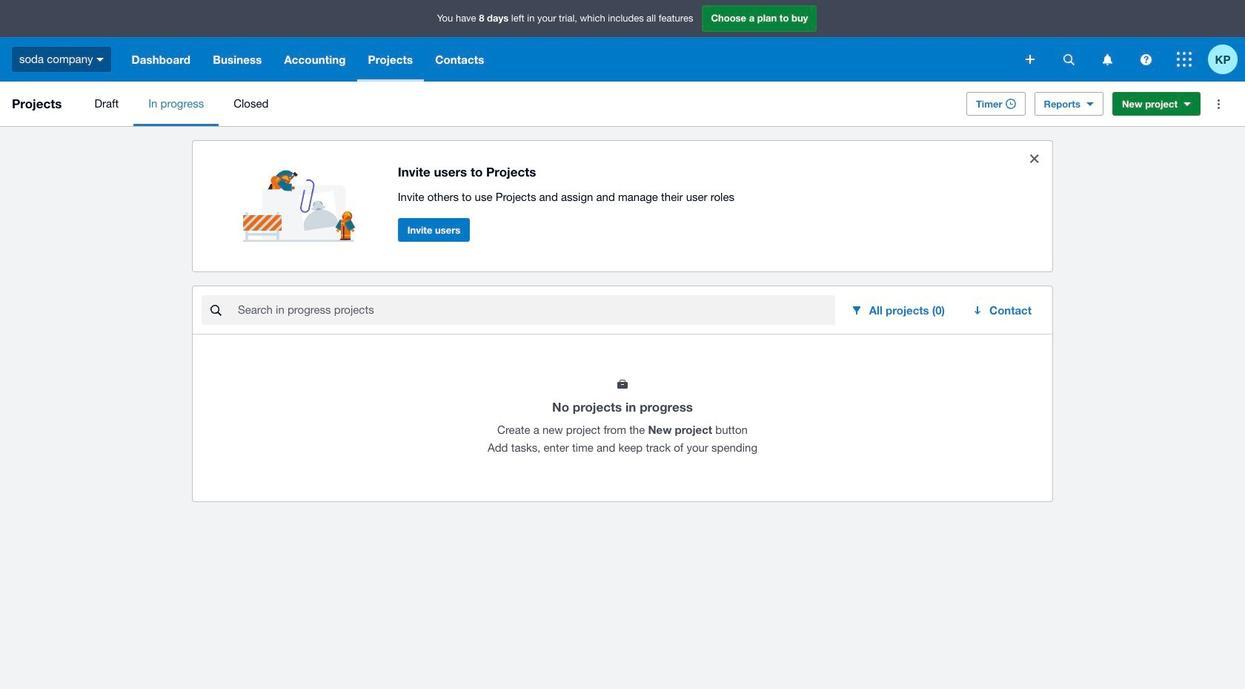 Task type: vqa. For each thing, say whether or not it's contained in the screenshot.
Defaults
no



Task type: locate. For each thing, give the bounding box(es) containing it.
1 horizontal spatial svg image
[[1064, 54, 1075, 65]]

svg image
[[1178, 52, 1193, 67], [1103, 54, 1113, 65], [1141, 54, 1152, 65], [1026, 55, 1035, 64]]

banner
[[0, 0, 1246, 82]]

0 horizontal spatial svg image
[[97, 58, 104, 61]]

svg image
[[1064, 54, 1075, 65], [97, 58, 104, 61]]

Search in progress projects search field
[[237, 296, 836, 324]]



Task type: describe. For each thing, give the bounding box(es) containing it.
invite users to projects image
[[243, 153, 362, 242]]

more options image
[[1204, 89, 1234, 119]]

clear image
[[1021, 144, 1050, 174]]



